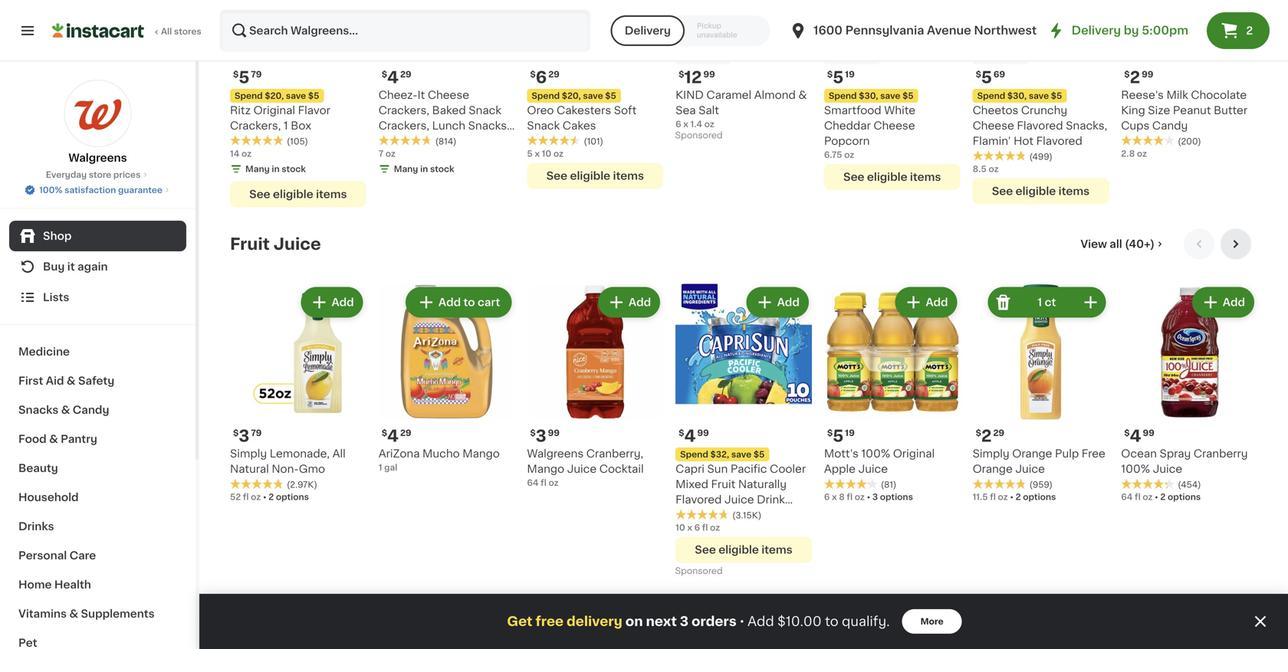 Task type: locate. For each thing, give the bounding box(es) containing it.
mango for 3
[[527, 464, 565, 475]]

qualify.
[[842, 616, 890, 629]]

64 inside walgreens cranberry, mango juice cocktail 64 fl oz
[[527, 479, 539, 488]]

3 options from the left
[[881, 493, 914, 502]]

$ up natural
[[233, 429, 239, 438]]

0 vertical spatial 1
[[284, 120, 288, 131]]

2 horizontal spatial original
[[894, 449, 935, 460]]

1 horizontal spatial cheese
[[874, 120, 916, 131]]

2 up chocolate
[[1247, 25, 1254, 36]]

care
[[70, 551, 96, 562]]

juice inside mott's 100% original apple juice
[[859, 464, 888, 475]]

save inside item carousel region
[[732, 451, 752, 459]]

fl down $ 3 99
[[541, 479, 547, 488]]

0 horizontal spatial many in stock
[[246, 165, 306, 173]]

$20, for 5
[[265, 92, 284, 100]]

fl inside "product" group
[[991, 493, 997, 502]]

2 gluten-free from the left
[[975, 53, 1027, 61]]

$ up 11.5
[[976, 429, 982, 438]]

19
[[846, 70, 855, 79], [846, 429, 855, 438]]

0 vertical spatial $ 5 19
[[828, 69, 855, 86]]

2 vertical spatial original
[[894, 449, 935, 460]]

29 inside $ 2 29
[[994, 429, 1005, 438]]

5 up mott's in the right bottom of the page
[[833, 429, 844, 445]]

food & pantry
[[18, 434, 97, 445]]

add
[[332, 297, 354, 308], [480, 297, 503, 308], [629, 297, 652, 308], [778, 297, 800, 308], [926, 297, 949, 308], [1224, 297, 1246, 308], [748, 616, 775, 629]]

(959)
[[1030, 481, 1053, 490]]

1 vertical spatial 64
[[1122, 493, 1134, 502]]

• inside get free delivery on next 3 orders • add $10.00 to qualify.
[[740, 616, 745, 628]]

1 horizontal spatial $20,
[[562, 92, 581, 100]]

snack inside oreo cakesters soft snack cakes
[[527, 120, 560, 131]]

simply down $ 2 29
[[973, 449, 1010, 460]]

walgreens link
[[64, 80, 132, 166]]

1 $20, from the left
[[265, 92, 284, 100]]

$ 5 19 inside item carousel region
[[828, 429, 855, 445]]

4 for ocean spray cranberry 100% juice
[[1131, 429, 1142, 445]]

lists link
[[9, 282, 186, 313]]

4 up capri
[[685, 429, 696, 445]]

spend $20, save $5 up "ritz original flavor crackers, 1 box"
[[235, 92, 319, 100]]

1 vertical spatial $ 5 19
[[828, 429, 855, 445]]

oz right the 7
[[386, 150, 396, 158]]

cranberry
[[1194, 449, 1249, 460]]

2 vertical spatial 1
[[379, 464, 382, 472]]

save inside "product" group
[[583, 92, 604, 100]]

apple
[[825, 464, 856, 475]]

get free delivery on next 3 orders • add $10.00 to qualify.
[[507, 616, 890, 629]]

$ up reese's
[[1125, 70, 1131, 79]]

2 add button from the left
[[451, 289, 511, 316]]

3 gluten-free from the left
[[826, 53, 879, 61]]

gluten-free up 69
[[975, 53, 1027, 61]]

see down '10 x 6 fl oz'
[[695, 545, 716, 556]]

1 many in stock from the left
[[246, 165, 306, 173]]

items for smartfood white cheddar cheese popcorn
[[911, 172, 942, 183]]

2 horizontal spatial gluten-free
[[975, 53, 1027, 61]]

1 horizontal spatial snack
[[527, 120, 560, 131]]

eligible
[[570, 171, 611, 181], [868, 172, 908, 183], [1016, 186, 1057, 197], [273, 189, 314, 200], [719, 545, 759, 556]]

pet link
[[9, 629, 186, 650]]

8.5
[[973, 165, 987, 173]]

spend up cheetos
[[978, 92, 1006, 100]]

100% inside "ocean spray cranberry 100% juice"
[[1122, 464, 1151, 475]]

0 vertical spatial flavored
[[1018, 120, 1064, 131]]

flavor
[[298, 105, 331, 116]]

$5 up white
[[903, 92, 914, 100]]

simply for 2
[[973, 449, 1010, 460]]

$20, for 6
[[562, 92, 581, 100]]

99 for walgreens cranberry, mango juice cocktail
[[548, 429, 560, 438]]

1 horizontal spatial in
[[420, 165, 428, 173]]

delivery for delivery by 5:00pm
[[1072, 25, 1122, 36]]

1 left ct
[[1038, 297, 1043, 308]]

0 vertical spatial 79
[[251, 70, 262, 79]]

oz inside smartfood white cheddar cheese popcorn 6.75 oz
[[845, 151, 855, 159]]

8.5 oz
[[973, 165, 999, 173]]

snack down oreo
[[527, 120, 560, 131]]

6 left the 8
[[825, 493, 830, 502]]

1 gluten- from the left
[[678, 53, 711, 61]]

original inside cheez-it cheese crackers, baked snack crackers, lunch snacks, original
[[379, 136, 421, 147]]

2 snacks, from the left
[[1067, 120, 1108, 131]]

•
[[263, 493, 267, 502], [1011, 493, 1014, 502], [867, 493, 871, 502], [1156, 493, 1159, 502], [740, 616, 745, 628]]

2 options from the left
[[1024, 493, 1057, 502]]

see inside item carousel region
[[695, 545, 716, 556]]

1 79 from the top
[[251, 70, 262, 79]]

$ 4 29 for arizona mucho mango
[[382, 429, 412, 445]]

& down health
[[69, 609, 78, 620]]

oz right the 8
[[855, 493, 865, 502]]

$30, for smartfood white cheddar cheese popcorn
[[859, 92, 879, 100]]

satisfaction
[[65, 186, 116, 194]]

0 horizontal spatial gluten-
[[678, 53, 711, 61]]

10 inside item carousel region
[[676, 524, 686, 533]]

4 for spend $32, save $5
[[685, 429, 696, 445]]

free
[[711, 53, 730, 61], [1008, 53, 1027, 61], [859, 53, 879, 61], [1082, 449, 1106, 460]]

cheese inside smartfood white cheddar cheese popcorn 6.75 oz
[[874, 120, 916, 131]]

add button
[[303, 289, 362, 316], [451, 289, 511, 316], [600, 289, 659, 316], [749, 289, 808, 316], [897, 289, 956, 316], [1194, 289, 1254, 316]]

1 vertical spatial original
[[379, 136, 421, 147]]

save for ritz original flavor crackers, 1 box
[[286, 92, 306, 100]]

options down (2.97k) at the left of the page
[[276, 493, 309, 502]]

cheese inside cheetos crunchy cheese flavored snacks, flamin' hot flavored
[[973, 120, 1015, 131]]

2 $ 5 19 from the top
[[828, 429, 855, 445]]

0 horizontal spatial $30,
[[859, 92, 879, 100]]

add button for walgreens cranberry, mango juice cocktail
[[600, 289, 659, 316]]

walgreens inside walgreens cranberry, mango juice cocktail 64 fl oz
[[527, 449, 584, 460]]

many down 14 oz
[[246, 165, 270, 173]]

snacks, inside cheetos crunchy cheese flavored snacks, flamin' hot flavored
[[1067, 120, 1108, 131]]

free inside simply orange pulp free orange juice
[[1082, 449, 1106, 460]]

79 for 3
[[251, 429, 262, 438]]

1 horizontal spatial spend $30, save $5
[[978, 92, 1063, 100]]

personal
[[18, 551, 67, 562]]

items left 8.5
[[911, 172, 942, 183]]

1 vertical spatial flavored
[[1037, 136, 1083, 147]]

remove simply orange pulp free orange juice image
[[995, 293, 1013, 312]]

1600
[[814, 25, 843, 36]]

spend inside item carousel region
[[681, 451, 709, 459]]

orange up 11.5
[[973, 464, 1013, 475]]

crackers, for spend $20, save $5
[[230, 120, 281, 131]]

1 inside arizona mucho mango 1 gal
[[379, 464, 382, 472]]

service type group
[[611, 15, 771, 46]]

29 inside $ 6 29
[[549, 70, 560, 79]]

0 horizontal spatial candy
[[73, 405, 109, 416]]

kind caramel almond & sea salt 6 x 1.4 oz
[[676, 90, 808, 128]]

2 down the non-
[[269, 493, 274, 502]]

free right pulp at the right of page
[[1082, 449, 1106, 460]]

mango inside walgreens cranberry, mango juice cocktail 64 fl oz
[[527, 464, 565, 475]]

stock for 4
[[430, 165, 455, 173]]

flavored inside capri sun pacific cooler mixed fruit naturally flavored juice drink blend
[[676, 495, 722, 506]]

$20, up 'cakesters'
[[562, 92, 581, 100]]

2 horizontal spatial cheese
[[973, 120, 1015, 131]]

1 horizontal spatial walgreens
[[527, 449, 584, 460]]

0 horizontal spatial snacks,
[[468, 120, 510, 131]]

1 gluten-free from the left
[[678, 53, 730, 61]]

99 inside $ 12 99
[[704, 70, 716, 79]]

candy
[[1153, 120, 1189, 131], [73, 405, 109, 416]]

save up white
[[881, 92, 901, 100]]

1 spend $30, save $5 from the left
[[978, 92, 1063, 100]]

2 79 from the top
[[251, 429, 262, 438]]

$30, for cheetos crunchy cheese flavored snacks, flamin' hot flavored
[[1008, 92, 1027, 100]]

2.8
[[1122, 150, 1136, 158]]

0 vertical spatial sponsored badge image
[[676, 132, 722, 140]]

all
[[1110, 239, 1123, 250]]

eligible inside "product" group
[[570, 171, 611, 181]]

2 stock from the left
[[430, 165, 455, 173]]

spend $20, save $5
[[235, 92, 319, 100], [532, 92, 617, 100]]

1 horizontal spatial gluten-free
[[826, 53, 879, 61]]

(499)
[[1030, 153, 1053, 161]]

oz down popcorn at the top of page
[[845, 151, 855, 159]]

crackers, inside "ritz original flavor crackers, 1 box"
[[230, 120, 281, 131]]

0 horizontal spatial spend $20, save $5
[[235, 92, 319, 100]]

64 fl oz • 2 options
[[1122, 493, 1202, 502]]

item carousel region
[[230, 229, 1258, 587]]

6 add button from the left
[[1194, 289, 1254, 316]]

2 19 from the top
[[846, 429, 855, 438]]

store
[[89, 171, 111, 179]]

79 inside '$ 3 79'
[[251, 429, 262, 438]]

1 $ 5 19 from the top
[[828, 69, 855, 86]]

1 vertical spatial walgreens
[[527, 449, 584, 460]]

1 snacks, from the left
[[468, 120, 510, 131]]

gluten- down the 1600
[[826, 53, 859, 61]]

1 horizontal spatial 64
[[1122, 493, 1134, 502]]

1 vertical spatial mango
[[527, 464, 565, 475]]

$5 inside "product" group
[[606, 92, 617, 100]]

0 horizontal spatial 100%
[[39, 186, 63, 194]]

2 simply from the left
[[973, 449, 1010, 460]]

• for 4
[[1156, 493, 1159, 502]]

product group containing 6
[[527, 0, 664, 189]]

0 horizontal spatial cheese
[[428, 90, 470, 100]]

eligible down the (101)
[[570, 171, 611, 181]]

0 horizontal spatial spend $30, save $5
[[829, 92, 914, 100]]

save for cheetos crunchy cheese flavored snacks, flamin' hot flavored
[[1030, 92, 1050, 100]]

1 add button from the left
[[303, 289, 362, 316]]

3 add button from the left
[[600, 289, 659, 316]]

0 horizontal spatial snack
[[469, 105, 502, 116]]

juice inside "ocean spray cranberry 100% juice"
[[1154, 464, 1183, 475]]

spend up smartfood
[[829, 92, 857, 100]]

add button for arizona mucho mango
[[451, 289, 511, 316]]

0 vertical spatial 19
[[846, 70, 855, 79]]

walgreens up the everyday store prices link on the left top of page
[[69, 153, 127, 163]]

$ 5 19 for mott's
[[828, 429, 855, 445]]

0 vertical spatial walgreens
[[69, 153, 127, 163]]

1 $30, from the left
[[1008, 92, 1027, 100]]

&
[[799, 90, 808, 100], [67, 376, 76, 387], [61, 405, 70, 416], [49, 434, 58, 445], [69, 609, 78, 620]]

2 many in stock from the left
[[394, 165, 455, 173]]

simply inside simply orange pulp free orange juice
[[973, 449, 1010, 460]]

cakes
[[563, 120, 597, 131]]

see down 5 x 10 oz
[[547, 171, 568, 181]]

add for arizona mucho mango
[[480, 297, 503, 308]]

14
[[230, 150, 240, 158]]

mango inside arizona mucho mango 1 gal
[[463, 449, 500, 460]]

1 vertical spatial 10
[[676, 524, 686, 533]]

1 spend $20, save $5 from the left
[[235, 92, 319, 100]]

walgreens inside walgreens link
[[69, 153, 127, 163]]

see down popcorn at the top of page
[[844, 172, 865, 183]]

pacific
[[731, 464, 768, 475]]

everyday store prices link
[[46, 169, 150, 181]]

29 up arizona on the bottom left of page
[[400, 429, 412, 438]]

1 vertical spatial 100%
[[862, 449, 891, 460]]

cheese inside cheez-it cheese crackers, baked snack crackers, lunch snacks, original
[[428, 90, 470, 100]]

0 vertical spatial fruit
[[230, 236, 270, 252]]

ocean spray cranberry 100% juice
[[1122, 449, 1249, 475]]

2 gluten- from the left
[[975, 53, 1008, 61]]

$ inside $ 3 99
[[530, 429, 536, 438]]

29 for cheez-it cheese crackers, baked snack crackers, lunch snacks, original
[[400, 70, 412, 79]]

oreo
[[527, 105, 554, 116]]

product group containing 2
[[973, 284, 1110, 504]]

$ 3 99
[[530, 429, 560, 445]]

0 horizontal spatial simply
[[230, 449, 267, 460]]

add for ocean spray cranberry 100% juice
[[1224, 297, 1246, 308]]

delivery for delivery
[[625, 25, 671, 36]]

1 horizontal spatial delivery
[[1072, 25, 1122, 36]]

0 vertical spatial 64
[[527, 479, 539, 488]]

1 stock from the left
[[282, 165, 306, 173]]

2 horizontal spatial 100%
[[1122, 464, 1151, 475]]

1 horizontal spatial stock
[[430, 165, 455, 173]]

$30,
[[1008, 92, 1027, 100], [859, 92, 879, 100]]

10 x 6 fl oz
[[676, 524, 721, 533]]

99 up the "spend $32, save $5"
[[698, 429, 709, 438]]

5 up "ritz"
[[239, 69, 250, 86]]

1 horizontal spatial all
[[333, 449, 346, 460]]

gluten-free
[[678, 53, 730, 61], [975, 53, 1027, 61], [826, 53, 879, 61]]

0 vertical spatial mango
[[463, 449, 500, 460]]

many in stock for 4
[[394, 165, 455, 173]]

items inside "product" group
[[613, 171, 644, 181]]

7
[[379, 150, 384, 158]]

walgreens logo image
[[64, 80, 132, 147]]

$ inside $ 12 99
[[679, 70, 685, 79]]

options inside "product" group
[[1024, 493, 1057, 502]]

see eligible items down the (101)
[[547, 171, 644, 181]]

52
[[230, 493, 241, 502]]

medicine link
[[9, 338, 186, 367]]

gluten- up 69
[[975, 53, 1008, 61]]

$ up walgreens cranberry, mango juice cocktail 64 fl oz
[[530, 429, 536, 438]]

x for 6 x 8 fl oz • 3 options
[[832, 493, 838, 502]]

1 vertical spatial all
[[333, 449, 346, 460]]

1 vertical spatial snack
[[527, 120, 560, 131]]

0 vertical spatial original
[[254, 105, 295, 116]]

79 inside $ 5 79
[[251, 70, 262, 79]]

many in stock for spend $20, save $5
[[246, 165, 306, 173]]

99 inside "$ 2 99"
[[1143, 70, 1154, 79]]

oz right 14
[[242, 150, 252, 158]]

spend up capri
[[681, 451, 709, 459]]

spend $30, save $5 for smartfood white cheddar cheese popcorn
[[829, 92, 914, 100]]

4 options from the left
[[1169, 493, 1202, 502]]

spend inside "product" group
[[532, 92, 560, 100]]

see eligible items for oreo cakesters soft snack cakes
[[547, 171, 644, 181]]

see for cheetos crunchy cheese flavored snacks, flamin' hot flavored
[[993, 186, 1014, 197]]

spend $20, save $5 up 'cakesters'
[[532, 92, 617, 100]]

see eligible items down '(105)'
[[249, 189, 347, 200]]

5 left 69
[[982, 69, 993, 86]]

2 $30, from the left
[[859, 92, 879, 100]]

0 horizontal spatial in
[[272, 165, 280, 173]]

0 horizontal spatial mango
[[463, 449, 500, 460]]

snack inside cheez-it cheese crackers, baked snack crackers, lunch snacks, original
[[469, 105, 502, 116]]

1 horizontal spatial 100%
[[862, 449, 891, 460]]

0 horizontal spatial stock
[[282, 165, 306, 173]]

• right 52
[[263, 493, 267, 502]]

0 vertical spatial 100%
[[39, 186, 63, 194]]

& for supplements
[[69, 609, 78, 620]]

99 inside $ 3 99
[[548, 429, 560, 438]]

gluten- for cheetos crunchy cheese flavored snacks, flamin' hot flavored
[[975, 53, 1008, 61]]

kind
[[676, 90, 704, 100]]

2 spend $30, save $5 from the left
[[829, 92, 914, 100]]

in down cheez-it cheese crackers, baked snack crackers, lunch snacks, original
[[420, 165, 428, 173]]

items inside item carousel region
[[762, 545, 793, 556]]

1 horizontal spatial 10
[[676, 524, 686, 533]]

x left the 8
[[832, 493, 838, 502]]

$5 for ritz original flavor crackers, 1 box
[[308, 92, 319, 100]]

6 x 8 fl oz • 3 options
[[825, 493, 914, 502]]

2 $ 4 99 from the left
[[1125, 429, 1155, 445]]

see eligible items button for cheetos crunchy cheese flavored snacks, flamin' hot flavored
[[973, 178, 1110, 204]]

19 inside item carousel region
[[846, 429, 855, 438]]

delivery inside button
[[625, 25, 671, 36]]

1 horizontal spatial fruit
[[712, 480, 736, 490]]

0 vertical spatial snack
[[469, 105, 502, 116]]

add for walgreens cranberry, mango juice cocktail
[[629, 297, 652, 308]]

0 horizontal spatial $ 4 99
[[679, 429, 709, 445]]

$5
[[308, 92, 319, 100], [1052, 92, 1063, 100], [606, 92, 617, 100], [903, 92, 914, 100], [754, 451, 765, 459]]

free for cheetos crunchy cheese flavored snacks, flamin' hot flavored
[[1008, 53, 1027, 61]]

2 up simply orange pulp free orange juice
[[982, 429, 992, 445]]

soft
[[614, 105, 637, 116]]

0 horizontal spatial all
[[161, 27, 172, 36]]

household link
[[9, 483, 186, 513]]

snack right baked
[[469, 105, 502, 116]]

ocean
[[1122, 449, 1158, 460]]

$ 4 29 inside item carousel region
[[382, 429, 412, 445]]

3 gluten- from the left
[[826, 53, 859, 61]]

0 vertical spatial candy
[[1153, 120, 1189, 131]]

gluten-free down the 1600
[[826, 53, 879, 61]]

eligible down (3.15k)
[[719, 545, 759, 556]]

$
[[233, 70, 239, 79], [382, 70, 387, 79], [679, 70, 685, 79], [976, 70, 982, 79], [530, 70, 536, 79], [828, 70, 833, 79], [1125, 70, 1131, 79], [233, 429, 239, 438], [382, 429, 387, 438], [679, 429, 685, 438], [976, 429, 982, 438], [530, 429, 536, 438], [828, 429, 833, 438], [1125, 429, 1131, 438]]

2 many from the left
[[394, 165, 418, 173]]

0 horizontal spatial delivery
[[625, 25, 671, 36]]

eligible for cheetos crunchy cheese flavored snacks, flamin' hot flavored
[[1016, 186, 1057, 197]]

1 horizontal spatial 1
[[379, 464, 382, 472]]

1 in from the left
[[272, 165, 280, 173]]

6 down sea
[[676, 120, 682, 128]]

Search field
[[221, 11, 590, 51]]

northwest
[[975, 25, 1037, 36]]

0 vertical spatial $ 4 29
[[382, 69, 412, 86]]

gluten-free inside "product" group
[[678, 53, 730, 61]]

all right lemonade,
[[333, 449, 346, 460]]

eligible inside item carousel region
[[719, 545, 759, 556]]

gluten-free for kind caramel almond & sea salt
[[678, 53, 730, 61]]

2 spend $20, save $5 from the left
[[532, 92, 617, 100]]

$5 inside item carousel region
[[754, 451, 765, 459]]

spend $30, save $5 for cheetos crunchy cheese flavored snacks, flamin' hot flavored
[[978, 92, 1063, 100]]

$ inside '$ 3 79'
[[233, 429, 239, 438]]

gluten- up 12
[[678, 53, 711, 61]]

0 horizontal spatial 1
[[284, 120, 288, 131]]

walgreens for walgreens cranberry, mango juice cocktail 64 fl oz
[[527, 449, 584, 460]]

& right food
[[49, 434, 58, 445]]

simply up natural
[[230, 449, 267, 460]]

flavored up (499)
[[1037, 136, 1083, 147]]

cheese down white
[[874, 120, 916, 131]]

1 vertical spatial 19
[[846, 429, 855, 438]]

items for cheetos crunchy cheese flavored snacks, flamin' hot flavored
[[1059, 186, 1090, 197]]

1 horizontal spatial simply
[[973, 449, 1010, 460]]

gluten-
[[678, 53, 711, 61], [975, 53, 1008, 61], [826, 53, 859, 61]]

6 up oreo
[[536, 69, 547, 86]]

1 horizontal spatial snacks,
[[1067, 120, 1108, 131]]

2 vertical spatial 100%
[[1122, 464, 1151, 475]]

6 inside kind caramel almond & sea salt 6 x 1.4 oz
[[676, 120, 682, 128]]

see eligible items button down (499)
[[973, 178, 1110, 204]]

x down blend
[[688, 524, 693, 533]]

0 horizontal spatial original
[[254, 105, 295, 116]]

None search field
[[219, 9, 591, 52]]

6.75
[[825, 151, 843, 159]]

items down (3.15k)
[[762, 545, 793, 556]]

1 horizontal spatial many
[[394, 165, 418, 173]]

19 up smartfood
[[846, 70, 855, 79]]

save
[[286, 92, 306, 100], [1030, 92, 1050, 100], [583, 92, 604, 100], [881, 92, 901, 100], [732, 451, 752, 459]]

1 vertical spatial fruit
[[712, 480, 736, 490]]

fruit inside capri sun pacific cooler mixed fruit naturally flavored juice drink blend
[[712, 480, 736, 490]]

0 horizontal spatial fruit
[[230, 236, 270, 252]]

(105)
[[287, 137, 308, 146]]

3
[[239, 429, 250, 445], [536, 429, 547, 445], [873, 493, 879, 502], [680, 616, 689, 629]]

see eligible items for ritz original flavor crackers, 1 box
[[249, 189, 347, 200]]

2 horizontal spatial gluten-
[[975, 53, 1008, 61]]

1 horizontal spatial $ 4 99
[[1125, 429, 1155, 445]]

29 up oreo
[[549, 70, 560, 79]]

treatment tracker modal dialog
[[199, 595, 1289, 650]]

29 up cheez-
[[400, 70, 412, 79]]

1 many from the left
[[246, 165, 270, 173]]

3 inside treatment tracker modal dialog
[[680, 616, 689, 629]]

1 vertical spatial $ 4 29
[[382, 429, 412, 445]]

0 horizontal spatial walgreens
[[69, 153, 127, 163]]

sponsored badge image
[[676, 132, 722, 140], [676, 568, 722, 577]]

$30, up cheetos
[[1008, 92, 1027, 100]]

save for smartfood white cheddar cheese popcorn
[[881, 92, 901, 100]]

eligible up fruit juice on the top left of the page
[[273, 189, 314, 200]]

1 19 from the top
[[846, 70, 855, 79]]

simply orange pulp free orange juice
[[973, 449, 1106, 475]]

2 $20, from the left
[[562, 92, 581, 100]]

79 up natural
[[251, 429, 262, 438]]

$5 up soft
[[606, 92, 617, 100]]

99 up ocean
[[1144, 429, 1155, 438]]

1 vertical spatial sponsored badge image
[[676, 568, 722, 577]]

1 horizontal spatial spend $20, save $5
[[532, 92, 617, 100]]

$10.00
[[778, 616, 822, 629]]

1 horizontal spatial gluten-
[[826, 53, 859, 61]]

x
[[684, 120, 689, 128], [535, 150, 540, 158], [832, 493, 838, 502], [688, 524, 693, 533]]

see inside "product" group
[[547, 171, 568, 181]]

$ 4 99 up ocean
[[1125, 429, 1155, 445]]

1 horizontal spatial candy
[[1153, 120, 1189, 131]]

juice inside walgreens cranberry, mango juice cocktail 64 fl oz
[[567, 464, 597, 475]]

$ 4 99 for ocean
[[1125, 429, 1155, 445]]

all left "stores"
[[161, 27, 172, 36]]

walgreens for walgreens
[[69, 153, 127, 163]]

$ 4 29 up arizona on the bottom left of page
[[382, 429, 412, 445]]

$ 5 69
[[976, 69, 1006, 86]]

7 oz
[[379, 150, 396, 158]]

view all (40+) button
[[1075, 229, 1172, 260]]

0 horizontal spatial 10
[[542, 150, 552, 158]]

free for smartfood white cheddar cheese popcorn
[[859, 53, 879, 61]]

beauty link
[[9, 454, 186, 483]]

avenue
[[928, 25, 972, 36]]

$5 for cheetos crunchy cheese flavored snacks, flamin' hot flavored
[[1052, 92, 1063, 100]]

all
[[161, 27, 172, 36], [333, 449, 346, 460]]

walgreens down $ 3 99
[[527, 449, 584, 460]]

oz down $ 3 99
[[549, 479, 559, 488]]

1 horizontal spatial many in stock
[[394, 165, 455, 173]]

2 sponsored badge image from the top
[[676, 568, 722, 577]]

items for ritz original flavor crackers, 1 box
[[316, 189, 347, 200]]

$20, up "ritz original flavor crackers, 1 box"
[[265, 92, 284, 100]]

2 in from the left
[[420, 165, 428, 173]]

0 horizontal spatial 64
[[527, 479, 539, 488]]

1 options from the left
[[276, 493, 309, 502]]

see eligible items down (499)
[[993, 186, 1090, 197]]

& right the "almond"
[[799, 90, 808, 100]]

gluten-free up $ 12 99
[[678, 53, 730, 61]]

5 add button from the left
[[897, 289, 956, 316]]

$ 5 19 for spend
[[828, 69, 855, 86]]

see eligible items inside item carousel region
[[695, 545, 793, 556]]

2 $ 4 29 from the top
[[382, 429, 412, 445]]

0 horizontal spatial $20,
[[265, 92, 284, 100]]

cheddar
[[825, 120, 871, 131]]

$ 5 19 up smartfood
[[828, 69, 855, 86]]

oz inside kind caramel almond & sea salt 6 x 1.4 oz
[[705, 120, 715, 128]]

simply inside simply lemonade, all natural non-gmo
[[230, 449, 267, 460]]

4 add button from the left
[[749, 289, 808, 316]]

home health
[[18, 580, 91, 591]]

2 vertical spatial flavored
[[676, 495, 722, 506]]

fl right 11.5
[[991, 493, 997, 502]]

spend $30, save $5 up cheetos
[[978, 92, 1063, 100]]

29
[[400, 70, 412, 79], [549, 70, 560, 79], [400, 429, 412, 438], [994, 429, 1005, 438]]

1 $ 4 29 from the top
[[382, 69, 412, 86]]

0 horizontal spatial many
[[246, 165, 270, 173]]

cocktail
[[600, 464, 644, 475]]

29 up simply orange pulp free orange juice
[[994, 429, 1005, 438]]

$ up oreo
[[530, 70, 536, 79]]

2 horizontal spatial 1
[[1038, 297, 1043, 308]]

1 horizontal spatial $30,
[[1008, 92, 1027, 100]]

natural
[[230, 464, 269, 475]]

1 vertical spatial 79
[[251, 429, 262, 438]]

more
[[921, 618, 944, 626]]

1 horizontal spatial mango
[[527, 464, 565, 475]]

1 horizontal spatial original
[[379, 136, 421, 147]]

1 vertical spatial 1
[[1038, 297, 1043, 308]]

see eligible items for smartfood white cheddar cheese popcorn
[[844, 172, 942, 183]]

eligible down (499)
[[1016, 186, 1057, 197]]

1 simply from the left
[[230, 449, 267, 460]]

product group
[[230, 0, 367, 208], [527, 0, 664, 189], [676, 0, 812, 144], [825, 0, 961, 190], [973, 0, 1110, 204], [230, 284, 367, 504], [379, 284, 515, 474], [527, 284, 664, 490], [676, 284, 812, 581], [825, 284, 961, 504], [973, 284, 1110, 504], [1122, 284, 1258, 504]]

spend for ritz original flavor crackers, 1 box
[[235, 92, 263, 100]]

0 horizontal spatial gluten-free
[[678, 53, 730, 61]]

guarantee
[[118, 186, 163, 194]]

1 $ 4 99 from the left
[[679, 429, 709, 445]]

29 for spend $20, save $5
[[549, 70, 560, 79]]

stock down '(105)'
[[282, 165, 306, 173]]

(81)
[[881, 481, 897, 490]]

sponsored badge image down 1.4
[[676, 132, 722, 140]]

mango right mucho at the bottom of the page
[[463, 449, 500, 460]]

eligible for ritz original flavor crackers, 1 box
[[273, 189, 314, 200]]

spend $30, save $5
[[978, 92, 1063, 100], [829, 92, 914, 100]]



Task type: vqa. For each thing, say whether or not it's contained in the screenshot.


Task type: describe. For each thing, give the bounding box(es) containing it.
3 right the 8
[[873, 493, 879, 502]]

• right the 8
[[867, 493, 871, 502]]

snacks
[[18, 405, 59, 416]]

stock for spend $20, save $5
[[282, 165, 306, 173]]

fruit juice
[[230, 236, 321, 252]]

cheese for spend $30, save $5
[[973, 120, 1015, 131]]

juice inside capri sun pacific cooler mixed fruit naturally flavored juice drink blend
[[725, 495, 755, 506]]

health
[[54, 580, 91, 591]]

(814)
[[436, 137, 457, 146]]

instacart logo image
[[52, 21, 144, 40]]

drinks link
[[9, 513, 186, 542]]

see for ritz original flavor crackers, 1 box
[[249, 189, 271, 200]]

many for 4
[[394, 165, 418, 173]]

see eligible items button for ritz original flavor crackers, 1 box
[[230, 181, 367, 208]]

size
[[1149, 105, 1171, 116]]

buy it again link
[[9, 252, 186, 282]]

crunchy
[[1022, 105, 1068, 116]]

orders
[[692, 616, 737, 629]]

mucho
[[423, 449, 460, 460]]

2 right 11.5
[[1016, 493, 1022, 502]]

personal care
[[18, 551, 96, 562]]

salt
[[699, 105, 720, 116]]

baked
[[432, 105, 466, 116]]

fl inside walgreens cranberry, mango juice cocktail 64 fl oz
[[541, 479, 547, 488]]

19 for mott's
[[846, 429, 855, 438]]

oz down cakes
[[554, 150, 564, 158]]

see for smartfood white cheddar cheese popcorn
[[844, 172, 865, 183]]

x for 10 x 6 fl oz
[[688, 524, 693, 533]]

11.5 fl oz • 2 options
[[973, 493, 1057, 502]]

free
[[536, 616, 564, 629]]

0 vertical spatial orange
[[1013, 449, 1053, 460]]

vitamins & supplements
[[18, 609, 155, 620]]

0 vertical spatial all
[[161, 27, 172, 36]]

$ up smartfood
[[828, 70, 833, 79]]

to
[[826, 616, 839, 629]]

see for oreo cakesters soft snack cakes
[[547, 171, 568, 181]]

see eligible items button for capri sun pacific cooler mixed fruit naturally flavored juice drink blend
[[676, 538, 812, 564]]

1600 pennsylvania avenue northwest button
[[790, 9, 1037, 52]]

$5 for smartfood white cheddar cheese popcorn
[[903, 92, 914, 100]]

11.5
[[973, 493, 989, 502]]

vitamins & supplements link
[[9, 600, 186, 629]]

(200)
[[1179, 137, 1202, 146]]

2 down "ocean spray cranberry 100% juice"
[[1161, 493, 1166, 502]]

caramel
[[707, 90, 752, 100]]

spend $20, save $5 for 6
[[532, 92, 617, 100]]

eligible for smartfood white cheddar cheese popcorn
[[868, 172, 908, 183]]

gluten-free for smartfood white cheddar cheese popcorn
[[826, 53, 879, 61]]

chocolate
[[1192, 90, 1248, 100]]

fl right the 8
[[847, 493, 853, 502]]

see eligible items for cheetos crunchy cheese flavored snacks, flamin' hot flavored
[[993, 186, 1090, 197]]

3 up natural
[[239, 429, 250, 445]]

many for spend $20, save $5
[[246, 165, 270, 173]]

oz right 11.5
[[999, 493, 1009, 502]]

see eligible items button for oreo cakesters soft snack cakes
[[527, 163, 664, 189]]

0 vertical spatial 10
[[542, 150, 552, 158]]

69
[[994, 70, 1006, 79]]

99 for ocean spray cranberry 100% juice
[[1144, 429, 1155, 438]]

white
[[885, 105, 916, 116]]

spray
[[1160, 449, 1192, 460]]

spend for oreo cakesters soft snack cakes
[[532, 92, 560, 100]]

eligible for capri sun pacific cooler mixed fruit naturally flavored juice drink blend
[[719, 545, 759, 556]]

5 inside item carousel region
[[833, 429, 844, 445]]

add button for mott's 100% original apple juice
[[897, 289, 956, 316]]

get
[[507, 616, 533, 629]]

see eligible items for capri sun pacific cooler mixed fruit naturally flavored juice drink blend
[[695, 545, 793, 556]]

$ 4 99 for spend
[[679, 429, 709, 445]]

pulp
[[1056, 449, 1080, 460]]

pennsylvania
[[846, 25, 925, 36]]

$ inside $ 2 29
[[976, 429, 982, 438]]

items for oreo cakesters soft snack cakes
[[613, 171, 644, 181]]

flavored for 5
[[1037, 136, 1083, 147]]

$ inside "$ 2 99"
[[1125, 70, 1131, 79]]

snacks & candy link
[[9, 396, 186, 425]]

ct
[[1045, 297, 1057, 308]]

snacks, inside cheez-it cheese crackers, baked snack crackers, lunch snacks, original
[[468, 120, 510, 131]]

pantry
[[61, 434, 97, 445]]

& for candy
[[61, 405, 70, 416]]

items for capri sun pacific cooler mixed fruit naturally flavored juice drink blend
[[762, 545, 793, 556]]

household
[[18, 493, 79, 503]]

all inside simply lemonade, all natural non-gmo
[[333, 449, 346, 460]]

1.4
[[691, 120, 703, 128]]

100% inside mott's 100% original apple juice
[[862, 449, 891, 460]]

1 inside "ritz original flavor crackers, 1 box"
[[284, 120, 288, 131]]

first aid & safety
[[18, 376, 115, 387]]

lists
[[43, 292, 69, 303]]

oz down ocean
[[1143, 493, 1154, 502]]

fl down ocean
[[1136, 493, 1141, 502]]

spend $20, save $5 for 5
[[235, 92, 319, 100]]

19 for spend
[[846, 70, 855, 79]]

options for 4
[[1169, 493, 1202, 502]]

supplements
[[81, 609, 155, 620]]

shop
[[43, 231, 72, 242]]

fl down blend
[[703, 524, 708, 533]]

cheese for 4
[[428, 90, 470, 100]]

cups
[[1122, 120, 1150, 131]]

capri sun pacific cooler mixed fruit naturally flavored juice drink blend
[[676, 464, 806, 521]]

see for capri sun pacific cooler mixed fruit naturally flavored juice drink blend
[[695, 545, 716, 556]]

safety
[[78, 376, 115, 387]]

oz right the 2.8
[[1138, 150, 1148, 158]]

save for oreo cakesters soft snack cakes
[[583, 92, 604, 100]]

add inside treatment tracker modal dialog
[[748, 616, 775, 629]]

gluten-free for cheetos crunchy cheese flavored snacks, flamin' hot flavored
[[975, 53, 1027, 61]]

simply for 3
[[230, 449, 267, 460]]

oz right 8.5
[[989, 165, 999, 173]]

$ inside $ 5 69
[[976, 70, 982, 79]]

100% inside 100% satisfaction guarantee button
[[39, 186, 63, 194]]

3 up walgreens cranberry, mango juice cocktail 64 fl oz
[[536, 429, 547, 445]]

first aid & safety link
[[9, 367, 186, 396]]

5 for smartfood white cheddar cheese popcorn
[[833, 69, 844, 86]]

x for 5 x 10 oz
[[535, 150, 540, 158]]

spend $32, save $5
[[681, 451, 765, 459]]

blend
[[676, 510, 707, 521]]

• for 3
[[263, 493, 267, 502]]

add button for simply lemonade, all natural non-gmo
[[303, 289, 362, 316]]

8
[[840, 493, 845, 502]]

beauty
[[18, 463, 58, 474]]

$ inside $ 5 79
[[233, 70, 239, 79]]

$ 5 79
[[233, 69, 262, 86]]

shop link
[[9, 221, 186, 252]]

1 sponsored badge image from the top
[[676, 132, 722, 140]]

simply lemonade, all natural non-gmo
[[230, 449, 346, 475]]

spend for smartfood white cheddar cheese popcorn
[[829, 92, 857, 100]]

x inside kind caramel almond & sea salt 6 x 1.4 oz
[[684, 120, 689, 128]]

eligible for oreo cakesters soft snack cakes
[[570, 171, 611, 181]]

2 inside button
[[1247, 25, 1254, 36]]

$ up ocean
[[1125, 429, 1131, 438]]

(101)
[[584, 137, 604, 146]]

crackers, for 4
[[379, 105, 430, 116]]

$5 for oreo cakesters soft snack cakes
[[606, 92, 617, 100]]

spend for cheetos crunchy cheese flavored snacks, flamin' hot flavored
[[978, 92, 1006, 100]]

original inside "ritz original flavor crackers, 1 box"
[[254, 105, 295, 116]]

79 for 5
[[251, 70, 262, 79]]

in for 4
[[420, 165, 428, 173]]

$ up cheez-
[[382, 70, 387, 79]]

all stores link
[[52, 9, 203, 52]]

4 for arizona mucho mango
[[387, 429, 399, 445]]

99 for spend $32, save $5
[[698, 429, 709, 438]]

$ inside $ 6 29
[[530, 70, 536, 79]]

increment quantity of simply orange pulp free orange juice image
[[1082, 293, 1100, 312]]

& right the aid on the left of page
[[67, 376, 76, 387]]

popcorn
[[825, 136, 870, 147]]

ritz original flavor crackers, 1 box
[[230, 105, 331, 131]]

5 for ritz original flavor crackers, 1 box
[[239, 69, 250, 86]]

view all (40+)
[[1081, 239, 1155, 250]]

first
[[18, 376, 43, 387]]

& for pantry
[[49, 434, 58, 445]]

product group containing 12
[[676, 0, 812, 144]]

cheetos crunchy cheese flavored snacks, flamin' hot flavored
[[973, 105, 1108, 147]]

cheetos
[[973, 105, 1019, 116]]

arizona
[[379, 449, 420, 460]]

see eligible items button for smartfood white cheddar cheese popcorn
[[825, 164, 961, 190]]

add button for ocean spray cranberry 100% juice
[[1194, 289, 1254, 316]]

(40+)
[[1126, 239, 1155, 250]]

flamin'
[[973, 136, 1012, 147]]

add for mott's 100% original apple juice
[[926, 297, 949, 308]]

mango for 4
[[463, 449, 500, 460]]

$ up mott's in the right bottom of the page
[[828, 429, 833, 438]]

drink
[[757, 495, 786, 506]]

view
[[1081, 239, 1108, 250]]

cakesters
[[557, 105, 612, 116]]

$ 4 29 for cheez-it cheese crackers, baked snack crackers, lunch snacks, original
[[382, 69, 412, 86]]

$32,
[[711, 451, 730, 459]]

oz down capri sun pacific cooler mixed fruit naturally flavored juice drink blend
[[711, 524, 721, 533]]

original inside mott's 100% original apple juice
[[894, 449, 935, 460]]

butter
[[1215, 105, 1248, 116]]

prices
[[113, 171, 141, 179]]

candy inside "reese's milk chocolate king size peanut butter cups candy"
[[1153, 120, 1189, 131]]

$5 for capri sun pacific cooler mixed fruit naturally flavored juice drink blend
[[754, 451, 765, 459]]

2.8 oz
[[1122, 150, 1148, 158]]

oz inside walgreens cranberry, mango juice cocktail 64 fl oz
[[549, 479, 559, 488]]

1 vertical spatial orange
[[973, 464, 1013, 475]]

cheez-it cheese crackers, baked snack crackers, lunch snacks, original
[[379, 90, 510, 147]]

save for capri sun pacific cooler mixed fruit naturally flavored juice drink blend
[[732, 451, 752, 459]]

fl right 52
[[243, 493, 249, 502]]

gluten- for smartfood white cheddar cheese popcorn
[[826, 53, 859, 61]]

again
[[78, 262, 108, 272]]

& inside kind caramel almond & sea salt 6 x 1.4 oz
[[799, 90, 808, 100]]

6 down blend
[[695, 524, 701, 533]]

free for kind caramel almond & sea salt
[[711, 53, 730, 61]]

gluten- for kind caramel almond & sea salt
[[678, 53, 711, 61]]

2 up reese's
[[1131, 69, 1141, 86]]

flavored for 4
[[676, 495, 722, 506]]

1 vertical spatial candy
[[73, 405, 109, 416]]

spend for capri sun pacific cooler mixed fruit naturally flavored juice drink blend
[[681, 451, 709, 459]]

oz right 52
[[251, 493, 261, 502]]

12
[[685, 69, 702, 86]]

pet
[[18, 638, 37, 649]]

options for 3
[[276, 493, 309, 502]]

(2.97k)
[[287, 481, 318, 490]]

personal care link
[[9, 542, 186, 571]]

delivery by 5:00pm link
[[1048, 21, 1189, 40]]

in for spend $20, save $5
[[272, 165, 280, 173]]

sun
[[708, 464, 728, 475]]

$ up arizona on the bottom left of page
[[382, 429, 387, 438]]

$ 2 29
[[976, 429, 1005, 445]]

add for simply lemonade, all natural non-gmo
[[332, 297, 354, 308]]

99 for kind caramel almond & sea salt
[[704, 70, 716, 79]]

• for 2
[[1011, 493, 1014, 502]]

medicine
[[18, 347, 70, 358]]

juice inside simply orange pulp free orange juice
[[1016, 464, 1046, 475]]

gmo
[[299, 464, 325, 475]]

$ up capri
[[679, 429, 685, 438]]

options for 2
[[1024, 493, 1057, 502]]

$ 12 99
[[679, 69, 716, 86]]

snacks & candy
[[18, 405, 109, 416]]

5 down oreo
[[527, 150, 533, 158]]



